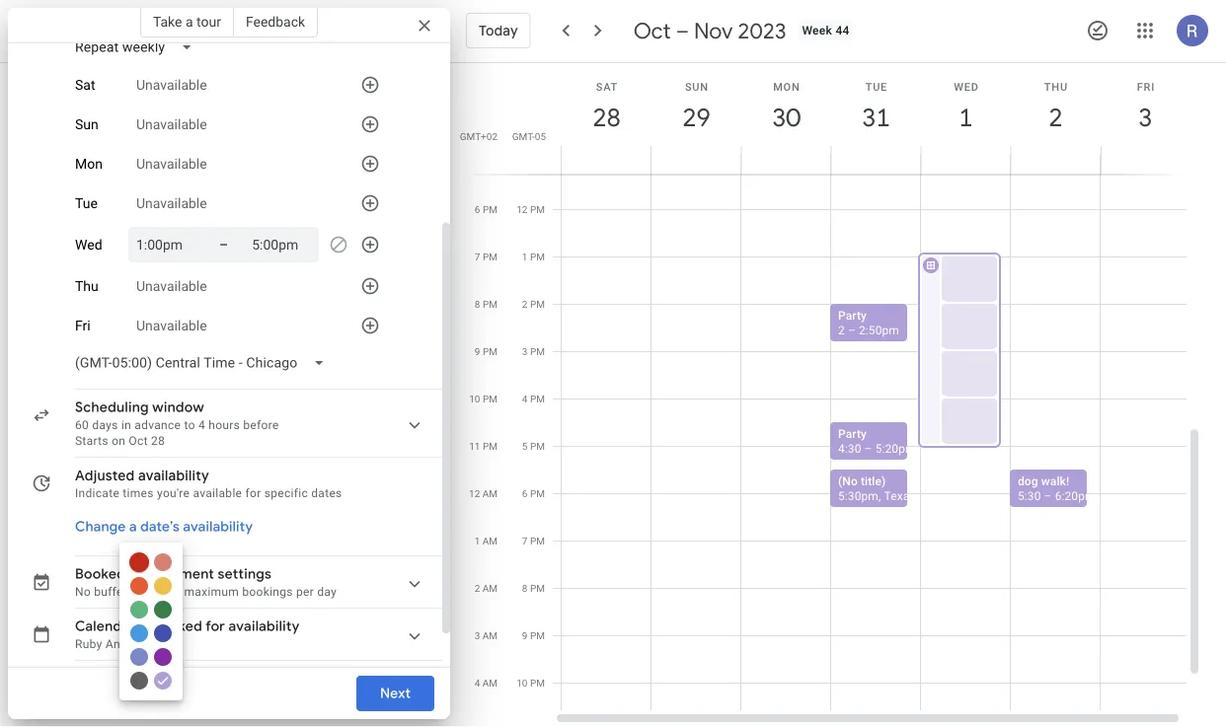 Task type: vqa. For each thing, say whether or not it's contained in the screenshot.


Task type: describe. For each thing, give the bounding box(es) containing it.
blueberry, set event color menu item
[[154, 625, 172, 643]]

today button
[[466, 7, 531, 54]]

5:30pm ,
[[838, 490, 884, 503]]

60
[[75, 419, 89, 432]]

unavailable for fri
[[136, 318, 207, 334]]

change
[[75, 518, 126, 536]]

3 pm
[[522, 346, 545, 358]]

30
[[771, 101, 799, 134]]

tue 31
[[861, 80, 889, 134]]

per
[[296, 585, 314, 599]]

1 horizontal spatial 6
[[522, 488, 528, 500]]

dog
[[1018, 475, 1038, 489]]

oct inside scheduling window 60 days in advance to 4 hours before starts on oct 28
[[129, 434, 148, 448]]

availability inside adjusted availability indicate times you're available for specific dates
[[138, 467, 209, 485]]

wed for wed 1
[[954, 80, 979, 93]]

pm right 2 am
[[530, 583, 545, 595]]

maximum
[[184, 585, 239, 599]]

1 horizontal spatial 8
[[522, 583, 528, 595]]

pm left 3 pm
[[483, 346, 498, 358]]

(no
[[838, 475, 858, 489]]

1 for am
[[475, 536, 480, 547]]

am for 1 am
[[482, 536, 498, 547]]

thu 2
[[1044, 80, 1068, 134]]

unavailable for tue
[[136, 195, 207, 212]]

for inside "calendars checked for availability ruby anderson"
[[206, 618, 225, 636]]

banana, set event color menu item
[[154, 578, 172, 595]]

next button
[[356, 670, 434, 718]]

next
[[380, 685, 411, 703]]

pm left 1 pm
[[483, 251, 498, 263]]

available
[[193, 487, 242, 501]]

for inside adjusted availability indicate times you're available for specific dates
[[245, 487, 261, 501]]

party 4:30 – 5:20pm
[[838, 427, 916, 456]]

tour
[[196, 13, 221, 30]]

oct – nov 2023
[[633, 17, 786, 44]]

gmt+02
[[460, 130, 498, 142]]

3 am
[[475, 630, 498, 642]]

fri 3
[[1137, 80, 1155, 134]]

2 up 3 pm
[[522, 299, 528, 310]]

today
[[479, 22, 518, 39]]

1 vertical spatial 7 pm
[[522, 536, 545, 547]]

sunday, october 29 element
[[674, 95, 719, 140]]

indicate
[[75, 487, 120, 501]]

on
[[112, 434, 126, 448]]

pm left 12 pm
[[483, 204, 498, 216]]

booked
[[75, 566, 125, 583]]

pm down 5 pm at the left bottom of page
[[530, 488, 545, 500]]

peacock, set event color menu item
[[130, 625, 148, 643]]

pm down 2 pm
[[530, 346, 545, 358]]

unavailable for sun
[[136, 116, 207, 133]]

pm up 3 pm
[[530, 299, 545, 310]]

party for 2
[[838, 309, 867, 323]]

0 horizontal spatial 6 pm
[[475, 204, 498, 216]]

tuesday, october 31 element
[[853, 95, 899, 140]]

booked appointment settings no buffer time · no maximum bookings per day
[[75, 566, 337, 599]]

– inside dog walk! 5:30 – 6:20pm
[[1044, 490, 1052, 503]]

thu for thu
[[75, 278, 99, 294]]

anderson
[[105, 638, 158, 652]]

11
[[469, 441, 480, 453]]

gmt-05
[[512, 130, 546, 142]]

feedback button
[[234, 6, 318, 38]]

tue for tue 31
[[865, 80, 888, 93]]

graphite, set event color menu item
[[130, 672, 148, 690]]

1 vertical spatial 10
[[517, 678, 528, 690]]

5
[[522, 441, 528, 453]]

2023
[[738, 17, 786, 44]]

grape, set event color menu item
[[154, 649, 172, 666]]

week 44
[[802, 24, 850, 38]]

12 pm
[[517, 204, 545, 216]]

calendars
[[75, 618, 142, 636]]

5:20pm
[[875, 442, 916, 456]]

time
[[131, 585, 155, 599]]

0 vertical spatial 8 pm
[[475, 299, 498, 310]]

monday, october 30 element
[[764, 95, 809, 140]]

buffer
[[94, 585, 127, 599]]

gmt-
[[512, 130, 535, 142]]

saturday, october 28 element
[[584, 95, 629, 140]]

a for change
[[129, 518, 137, 536]]

day
[[317, 585, 337, 599]]

0 horizontal spatial 9 pm
[[475, 346, 498, 358]]

1 horizontal spatial 10 pm
[[517, 678, 545, 690]]

pm up 2 pm
[[530, 251, 545, 263]]

am for 4 am
[[482, 678, 498, 690]]

·
[[158, 585, 162, 599]]

change a date's availability
[[75, 518, 253, 536]]

28 inside 28 column header
[[591, 101, 619, 134]]

pm up 1 pm
[[530, 204, 545, 216]]

tomato, set event color menu item
[[129, 553, 149, 573]]

availability for for
[[229, 618, 300, 636]]

walk!
[[1041, 475, 1069, 489]]

checked
[[145, 618, 202, 636]]

feedback
[[246, 13, 305, 30]]

basil, set event color menu item
[[154, 601, 172, 619]]

1 horizontal spatial 6 pm
[[522, 488, 545, 500]]

05
[[535, 130, 546, 142]]

dates
[[311, 487, 342, 501]]

lavender, set event color menu item
[[130, 649, 148, 666]]

1 no from the left
[[75, 585, 91, 599]]

take
[[153, 13, 182, 30]]

pm left 2 pm
[[483, 299, 498, 310]]

pm left 4 pm
[[483, 393, 498, 405]]

pm right 1 am
[[530, 536, 545, 547]]

,
[[879, 490, 881, 503]]

1 column header
[[920, 63, 1011, 174]]

appointment
[[129, 566, 214, 583]]

sat 28
[[591, 80, 619, 134]]

11 pm
[[469, 441, 498, 453]]

3 column header
[[1100, 63, 1191, 174]]

am for 12 am
[[482, 488, 498, 500]]

4 pm
[[522, 393, 545, 405]]

adjusted availability indicate times you're available for specific dates
[[75, 467, 342, 501]]

5:30pm
[[838, 490, 879, 503]]

unavailable for mon
[[136, 156, 207, 172]]

0 horizontal spatial 7
[[475, 251, 480, 263]]

3 inside the fri 3
[[1137, 101, 1151, 134]]

1 vertical spatial 9 pm
[[522, 630, 545, 642]]

mon 30
[[771, 80, 800, 134]]

4 for 4 pm
[[522, 393, 528, 405]]

you're
[[157, 487, 190, 501]]

– left nov
[[676, 17, 689, 44]]

settings
[[218, 566, 272, 583]]

calendars checked for availability ruby anderson
[[75, 618, 300, 652]]

to
[[184, 419, 195, 432]]

1 inside wed 1
[[958, 101, 972, 134]]

wednesday, november 1 element
[[943, 95, 989, 140]]

0 vertical spatial 8
[[475, 299, 480, 310]]

0 vertical spatial oct
[[633, 17, 671, 44]]

– left "end time on wednesdays" text field
[[219, 236, 228, 253]]



Task type: locate. For each thing, give the bounding box(es) containing it.
12 up 1 pm
[[517, 204, 528, 216]]

adjusted
[[75, 467, 135, 485]]

1 vertical spatial fri
[[75, 318, 91, 334]]

am for 2 am
[[482, 583, 498, 595]]

a
[[186, 13, 193, 30], [129, 518, 137, 536]]

3 for pm
[[522, 346, 528, 358]]

0 vertical spatial 7 pm
[[475, 251, 498, 263]]

End time on Wednesdays text field
[[252, 233, 311, 257]]

mon
[[773, 80, 800, 93], [75, 156, 103, 172]]

0 horizontal spatial a
[[129, 518, 137, 536]]

for down maximum
[[206, 618, 225, 636]]

28 right "05"
[[591, 101, 619, 134]]

for left specific
[[245, 487, 261, 501]]

7 pm left 1 pm
[[475, 251, 498, 263]]

4
[[522, 393, 528, 405], [198, 419, 205, 432], [475, 678, 480, 690]]

0 vertical spatial 10
[[469, 393, 480, 405]]

sat for sat
[[75, 77, 95, 93]]

6:20pm
[[1055, 490, 1095, 503]]

no
[[75, 585, 91, 599], [165, 585, 181, 599]]

5:30
[[1018, 490, 1041, 503]]

thu for thu 2
[[1044, 80, 1068, 93]]

7 right 1 am
[[522, 536, 528, 547]]

oct right "on"
[[129, 434, 148, 448]]

1 down 12 pm
[[522, 251, 528, 263]]

4:30
[[838, 442, 861, 456]]

12 down "11" in the left bottom of the page
[[469, 488, 480, 500]]

mon inside mon 30
[[773, 80, 800, 93]]

0 vertical spatial 6
[[475, 204, 480, 216]]

1 horizontal spatial no
[[165, 585, 181, 599]]

None field
[[67, 30, 208, 65], [67, 346, 341, 381], [67, 30, 208, 65], [67, 346, 341, 381]]

flamingo, set event color menu item
[[154, 554, 172, 572]]

thu
[[1044, 80, 1068, 93], [75, 278, 99, 294]]

10 pm
[[469, 393, 498, 405], [517, 678, 545, 690]]

7 left 1 pm
[[475, 251, 480, 263]]

take a tour button
[[140, 6, 234, 38]]

0 horizontal spatial 10
[[469, 393, 480, 405]]

0 vertical spatial wed
[[954, 80, 979, 93]]

4 for 4 am
[[475, 678, 480, 690]]

unavailable for thu
[[136, 278, 207, 294]]

2:50pm
[[859, 324, 899, 338]]

availability inside button
[[183, 518, 253, 536]]

2 unavailable from the top
[[136, 116, 207, 133]]

– inside party 4:30 – 5:20pm
[[864, 442, 872, 456]]

2 horizontal spatial 3
[[1137, 101, 1151, 134]]

2 pm
[[522, 299, 545, 310]]

title)
[[861, 475, 886, 489]]

0 vertical spatial sun
[[685, 80, 709, 93]]

0 horizontal spatial 10 pm
[[469, 393, 498, 405]]

3 up 4 am
[[475, 630, 480, 642]]

availability for date's
[[183, 518, 253, 536]]

10 pm right 4 am
[[517, 678, 545, 690]]

0 horizontal spatial 12
[[469, 488, 480, 500]]

1 horizontal spatial 1
[[522, 251, 528, 263]]

grid
[[458, 63, 1202, 728]]

0 horizontal spatial 1
[[475, 536, 480, 547]]

1 horizontal spatial 28
[[591, 101, 619, 134]]

0 horizontal spatial thu
[[75, 278, 99, 294]]

pm right 4 am
[[530, 678, 545, 690]]

6 unavailable from the top
[[136, 318, 207, 334]]

1 vertical spatial 28
[[151, 434, 165, 448]]

2 right "wednesday, november 1" element
[[1047, 101, 1062, 134]]

take a tour
[[153, 13, 221, 30]]

thu inside 2 column header
[[1044, 80, 1068, 93]]

a left tour
[[186, 13, 193, 30]]

3 unavailable from the top
[[136, 156, 207, 172]]

advance
[[135, 419, 181, 432]]

sun for sun
[[75, 116, 98, 133]]

1 vertical spatial 10 pm
[[517, 678, 545, 690]]

1 vertical spatial 4
[[198, 419, 205, 432]]

sun 29
[[681, 80, 709, 134]]

ruby
[[75, 638, 102, 652]]

1 horizontal spatial 7 pm
[[522, 536, 545, 547]]

1 am from the top
[[482, 488, 498, 500]]

party up 4:30
[[838, 427, 867, 441]]

specific
[[264, 487, 308, 501]]

wed up "wednesday, november 1" element
[[954, 80, 979, 93]]

pm right 5
[[530, 441, 545, 453]]

1 for pm
[[522, 251, 528, 263]]

0 vertical spatial 4
[[522, 393, 528, 405]]

3 for am
[[475, 630, 480, 642]]

date's
[[140, 518, 180, 536]]

2 party from the top
[[838, 427, 867, 441]]

2 column header
[[1010, 63, 1101, 174]]

31
[[861, 101, 889, 134]]

3 down 2 pm
[[522, 346, 528, 358]]

pm down 3 pm
[[530, 393, 545, 405]]

wed left start time on wednesdays text box
[[75, 237, 102, 253]]

1 vertical spatial wed
[[75, 237, 102, 253]]

1 horizontal spatial 8 pm
[[522, 583, 545, 595]]

10 up "11" in the left bottom of the page
[[469, 393, 480, 405]]

10 pm up 11 pm
[[469, 393, 498, 405]]

wed inside 1 column header
[[954, 80, 979, 93]]

0 horizontal spatial 8
[[475, 299, 480, 310]]

1 horizontal spatial 3
[[522, 346, 528, 358]]

4 inside scheduling window 60 days in advance to 4 hours before starts on oct 28
[[198, 419, 205, 432]]

bookings
[[242, 585, 293, 599]]

29 column header
[[651, 63, 741, 174]]

oct left nov
[[633, 17, 671, 44]]

1 horizontal spatial 9 pm
[[522, 630, 545, 642]]

0 horizontal spatial fri
[[75, 318, 91, 334]]

thursday, november 2 element
[[1033, 95, 1079, 140]]

9 left 3 pm
[[475, 346, 480, 358]]

9
[[475, 346, 480, 358], [522, 630, 528, 642]]

1 vertical spatial for
[[206, 618, 225, 636]]

in
[[121, 419, 131, 432]]

1 party from the top
[[838, 309, 867, 323]]

tue inside tue 31
[[865, 80, 888, 93]]

starts
[[75, 434, 108, 448]]

0 vertical spatial availability
[[138, 467, 209, 485]]

no right ·
[[165, 585, 181, 599]]

– down the walk!
[[1044, 490, 1052, 503]]

30 column header
[[740, 63, 831, 174]]

6 pm left 12 pm
[[475, 204, 498, 216]]

3 right thursday, november 2 element at the right of the page
[[1137, 101, 1151, 134]]

1 vertical spatial thu
[[75, 278, 99, 294]]

28
[[591, 101, 619, 134], [151, 434, 165, 448]]

1 vertical spatial 12
[[469, 488, 480, 500]]

0 vertical spatial 6 pm
[[475, 204, 498, 216]]

fri for fri 3
[[1137, 80, 1155, 93]]

sat inside sat 28
[[596, 80, 618, 93]]

2 no from the left
[[165, 585, 181, 599]]

1 horizontal spatial thu
[[1044, 80, 1068, 93]]

availability down bookings
[[229, 618, 300, 636]]

9 pm left 3 pm
[[475, 346, 498, 358]]

1 horizontal spatial sat
[[596, 80, 618, 93]]

wed
[[954, 80, 979, 93], [75, 237, 102, 253]]

1 am
[[475, 536, 498, 547]]

availability inside "calendars checked for availability ruby anderson"
[[229, 618, 300, 636]]

week
[[802, 24, 832, 38]]

unavailable
[[136, 77, 207, 93], [136, 116, 207, 133], [136, 156, 207, 172], [136, 195, 207, 212], [136, 278, 207, 294], [136, 318, 207, 334]]

am up 1 am
[[482, 488, 498, 500]]

1 unavailable from the top
[[136, 77, 207, 93]]

0 horizontal spatial 8 pm
[[475, 299, 498, 310]]

0 horizontal spatial 6
[[475, 204, 480, 216]]

1 vertical spatial 3
[[522, 346, 528, 358]]

0 vertical spatial fri
[[1137, 80, 1155, 93]]

1 horizontal spatial oct
[[633, 17, 671, 44]]

scheduling
[[75, 399, 149, 417]]

2 vertical spatial 4
[[475, 678, 480, 690]]

12 for 12 pm
[[517, 204, 528, 216]]

am up 4 am
[[482, 630, 498, 642]]

change a date's availability button
[[67, 509, 261, 545]]

6 pm
[[475, 204, 498, 216], [522, 488, 545, 500]]

1 horizontal spatial tue
[[865, 80, 888, 93]]

fri for fri
[[75, 318, 91, 334]]

4 unavailable from the top
[[136, 195, 207, 212]]

1 vertical spatial oct
[[129, 434, 148, 448]]

1 horizontal spatial a
[[186, 13, 193, 30]]

2 up 3 am
[[475, 583, 480, 595]]

44
[[836, 24, 850, 38]]

8 pm right 2 am
[[522, 583, 545, 595]]

1 horizontal spatial wed
[[954, 80, 979, 93]]

– right 4:30
[[864, 442, 872, 456]]

sun inside sun 29
[[685, 80, 709, 93]]

0 vertical spatial 1
[[958, 101, 972, 134]]

fri up friday, november 3 element on the top right of the page
[[1137, 80, 1155, 93]]

2 inside thu 2
[[1047, 101, 1062, 134]]

28 column header
[[561, 63, 652, 174]]

6 left 12 pm
[[475, 204, 480, 216]]

29
[[681, 101, 709, 134]]

1 vertical spatial 9
[[522, 630, 528, 642]]

1 vertical spatial a
[[129, 518, 137, 536]]

grid containing 28
[[458, 63, 1202, 728]]

6
[[475, 204, 480, 216], [522, 488, 528, 500]]

0 vertical spatial for
[[245, 487, 261, 501]]

1 right tuesday, october 31 element
[[958, 101, 972, 134]]

0 horizontal spatial sat
[[75, 77, 95, 93]]

1 horizontal spatial 4
[[475, 678, 480, 690]]

0 vertical spatial 7
[[475, 251, 480, 263]]

wed for wed
[[75, 237, 102, 253]]

0 vertical spatial tue
[[865, 80, 888, 93]]

0 horizontal spatial tue
[[75, 195, 98, 212]]

am down 3 am
[[482, 678, 498, 690]]

1 horizontal spatial 10
[[517, 678, 528, 690]]

0 horizontal spatial 4
[[198, 419, 205, 432]]

scheduling window 60 days in advance to 4 hours before starts on oct 28
[[75, 399, 279, 448]]

8 pm
[[475, 299, 498, 310], [522, 583, 545, 595]]

6 right 12 am
[[522, 488, 528, 500]]

0 vertical spatial 28
[[591, 101, 619, 134]]

sun for sun 29
[[685, 80, 709, 93]]

am for 3 am
[[482, 630, 498, 642]]

0 horizontal spatial wed
[[75, 237, 102, 253]]

0 horizontal spatial 3
[[475, 630, 480, 642]]

mon for mon 30
[[773, 80, 800, 93]]

2 horizontal spatial 1
[[958, 101, 972, 134]]

am up 3 am
[[482, 583, 498, 595]]

0 vertical spatial mon
[[773, 80, 800, 93]]

days
[[92, 419, 118, 432]]

party up the 2:50pm
[[838, 309, 867, 323]]

2 am from the top
[[482, 536, 498, 547]]

1 vertical spatial 8
[[522, 583, 528, 595]]

8 left 2 pm
[[475, 299, 480, 310]]

5 pm
[[522, 441, 545, 453]]

7
[[475, 251, 480, 263], [522, 536, 528, 547]]

unavailable all day image
[[323, 229, 355, 261]]

party for 4:30
[[838, 427, 867, 441]]

0 vertical spatial 3
[[1137, 101, 1151, 134]]

pm
[[483, 204, 498, 216], [530, 204, 545, 216], [483, 251, 498, 263], [530, 251, 545, 263], [483, 299, 498, 310], [530, 299, 545, 310], [483, 346, 498, 358], [530, 346, 545, 358], [483, 393, 498, 405], [530, 393, 545, 405], [483, 441, 498, 453], [530, 441, 545, 453], [530, 488, 545, 500], [530, 536, 545, 547], [530, 583, 545, 595], [530, 630, 545, 642], [530, 678, 545, 690]]

1 pm
[[522, 251, 545, 263]]

5 unavailable from the top
[[136, 278, 207, 294]]

fri up scheduling at the bottom of the page
[[75, 318, 91, 334]]

mon for mon
[[75, 156, 103, 172]]

am up 2 am
[[482, 536, 498, 547]]

– left the 2:50pm
[[848, 324, 856, 338]]

availability up the you're
[[138, 467, 209, 485]]

0 horizontal spatial 28
[[151, 434, 165, 448]]

2 vertical spatial availability
[[229, 618, 300, 636]]

7 pm
[[475, 251, 498, 263], [522, 536, 545, 547]]

0 horizontal spatial mon
[[75, 156, 103, 172]]

calendar color, event color image
[[127, 665, 171, 701]]

10
[[469, 393, 480, 405], [517, 678, 528, 690]]

times
[[123, 487, 154, 501]]

party inside party 4:30 – 5:20pm
[[838, 427, 867, 441]]

28 inside scheduling window 60 days in advance to 4 hours before starts on oct 28
[[151, 434, 165, 448]]

unavailable for sat
[[136, 77, 207, 93]]

am
[[482, 488, 498, 500], [482, 536, 498, 547], [482, 583, 498, 595], [482, 630, 498, 642], [482, 678, 498, 690]]

tue for tue
[[75, 195, 98, 212]]

0 horizontal spatial no
[[75, 585, 91, 599]]

Start time on Wednesdays text field
[[136, 233, 195, 257]]

3 am from the top
[[482, 583, 498, 595]]

4 up 5
[[522, 393, 528, 405]]

9 pm right 3 am
[[522, 630, 545, 642]]

4 right to
[[198, 419, 205, 432]]

0 horizontal spatial 7 pm
[[475, 251, 498, 263]]

4 down 3 am
[[475, 678, 480, 690]]

party 2 – 2:50pm
[[838, 309, 899, 338]]

dog walk! 5:30 – 6:20pm
[[1018, 475, 1095, 503]]

no down "booked"
[[75, 585, 91, 599]]

0 horizontal spatial for
[[206, 618, 225, 636]]

hours
[[209, 419, 240, 432]]

availability down available
[[183, 518, 253, 536]]

friday, november 3 element
[[1123, 95, 1168, 140]]

0 horizontal spatial sun
[[75, 116, 98, 133]]

window
[[152, 399, 204, 417]]

12 for 12 am
[[469, 488, 480, 500]]

nov
[[694, 17, 733, 44]]

1 vertical spatial availability
[[183, 518, 253, 536]]

4 am
[[475, 678, 498, 690]]

9 pm
[[475, 346, 498, 358], [522, 630, 545, 642]]

1 vertical spatial 7
[[522, 536, 528, 547]]

2 vertical spatial 1
[[475, 536, 480, 547]]

2 left the 2:50pm
[[838, 324, 845, 338]]

2 horizontal spatial 4
[[522, 393, 528, 405]]

2 inside party 2 – 2:50pm
[[838, 324, 845, 338]]

1 horizontal spatial for
[[245, 487, 261, 501]]

tangerine, set event color menu item
[[130, 578, 148, 595]]

2 am
[[475, 583, 498, 595]]

– inside party 2 – 2:50pm
[[848, 324, 856, 338]]

1 horizontal spatial 9
[[522, 630, 528, 642]]

1 vertical spatial sun
[[75, 116, 98, 133]]

calendar color menu item
[[154, 672, 172, 690]]

wed 1
[[954, 80, 979, 134]]

sage, set event color menu item
[[130, 601, 148, 619]]

2
[[1047, 101, 1062, 134], [522, 299, 528, 310], [838, 324, 845, 338], [475, 583, 480, 595]]

a left date's
[[129, 518, 137, 536]]

8 pm left 2 pm
[[475, 299, 498, 310]]

1 horizontal spatial fri
[[1137, 80, 1155, 93]]

12
[[517, 204, 528, 216], [469, 488, 480, 500]]

9 right 3 am
[[522, 630, 528, 642]]

0 vertical spatial 9 pm
[[475, 346, 498, 358]]

before
[[243, 419, 279, 432]]

oct
[[633, 17, 671, 44], [129, 434, 148, 448]]

sat for sat 28
[[596, 80, 618, 93]]

pm right "11" in the left bottom of the page
[[483, 441, 498, 453]]

–
[[676, 17, 689, 44], [219, 236, 228, 253], [848, 324, 856, 338], [864, 442, 872, 456], [1044, 490, 1052, 503]]

1 vertical spatial party
[[838, 427, 867, 441]]

pm right 3 am
[[530, 630, 545, 642]]

1 horizontal spatial 12
[[517, 204, 528, 216]]

fri inside 3 column header
[[1137, 80, 1155, 93]]

0 vertical spatial 9
[[475, 346, 480, 358]]

1 vertical spatial 6 pm
[[522, 488, 545, 500]]

sat
[[75, 77, 95, 93], [596, 80, 618, 93]]

7 pm right 1 am
[[522, 536, 545, 547]]

5 am from the top
[[482, 678, 498, 690]]

a for take
[[186, 13, 193, 30]]

28 down advance
[[151, 434, 165, 448]]

for
[[245, 487, 261, 501], [206, 618, 225, 636]]

1
[[958, 101, 972, 134], [522, 251, 528, 263], [475, 536, 480, 547]]

party inside party 2 – 2:50pm
[[838, 309, 867, 323]]

0 vertical spatial party
[[838, 309, 867, 323]]

(no title)
[[838, 475, 886, 489]]

8 right 2 am
[[522, 583, 528, 595]]

1 down 12 am
[[475, 536, 480, 547]]

4 am from the top
[[482, 630, 498, 642]]

12 am
[[469, 488, 498, 500]]

1 horizontal spatial sun
[[685, 80, 709, 93]]

1 horizontal spatial 7
[[522, 536, 528, 547]]

6 pm down 5 pm at the left bottom of page
[[522, 488, 545, 500]]

10 right 4 am
[[517, 678, 528, 690]]

31 column header
[[830, 63, 921, 174]]

0 vertical spatial thu
[[1044, 80, 1068, 93]]

0 vertical spatial 10 pm
[[469, 393, 498, 405]]

1 vertical spatial tue
[[75, 195, 98, 212]]

1 horizontal spatial mon
[[773, 80, 800, 93]]



